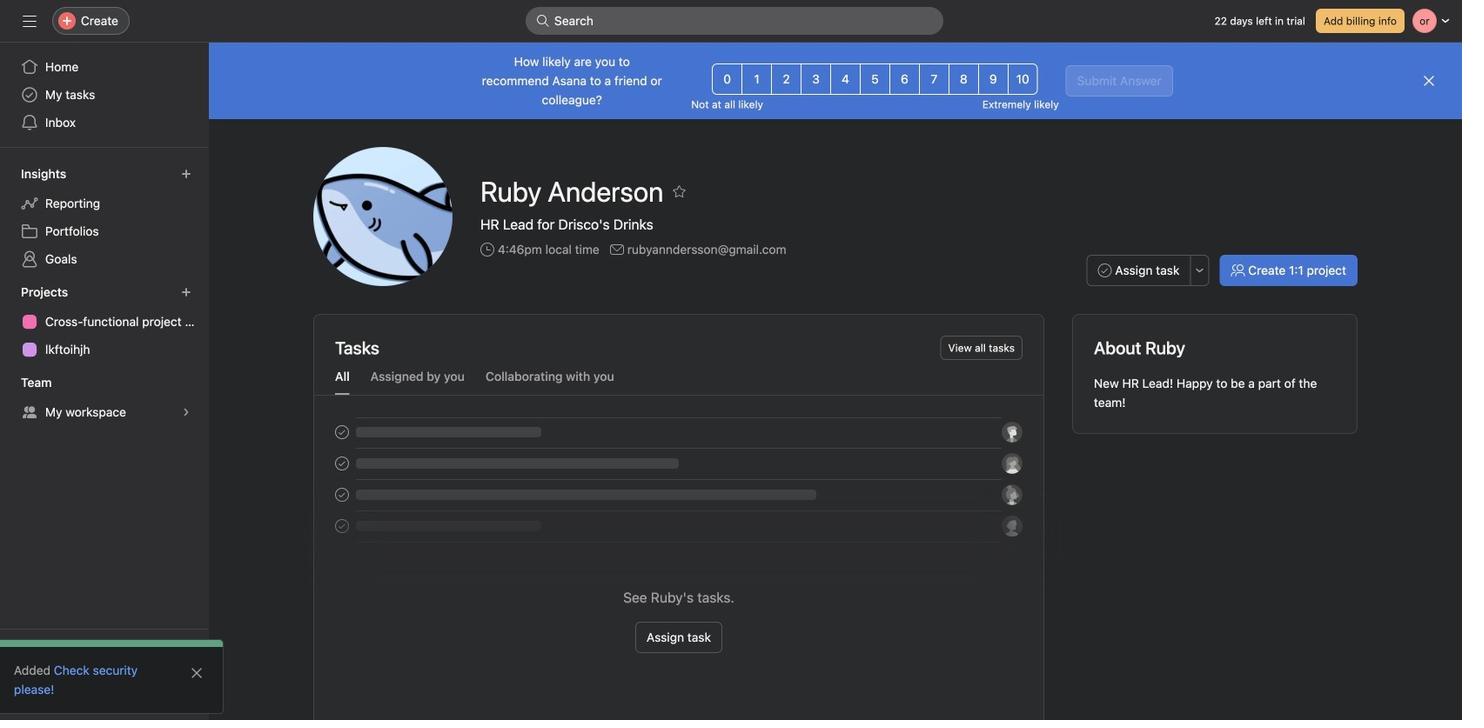 Task type: locate. For each thing, give the bounding box(es) containing it.
close image
[[190, 667, 204, 681]]

None radio
[[771, 64, 802, 95], [830, 64, 861, 95], [919, 64, 949, 95], [948, 64, 979, 95], [978, 64, 1008, 95], [1008, 64, 1038, 95], [771, 64, 802, 95], [830, 64, 861, 95], [919, 64, 949, 95], [948, 64, 979, 95], [978, 64, 1008, 95], [1008, 64, 1038, 95]]

tasks tabs tab list
[[314, 367, 1043, 396]]

option group
[[712, 64, 1038, 95]]

None radio
[[712, 64, 743, 95], [742, 64, 772, 95], [801, 64, 831, 95], [860, 64, 890, 95], [889, 64, 920, 95], [712, 64, 743, 95], [742, 64, 772, 95], [801, 64, 831, 95], [860, 64, 890, 95], [889, 64, 920, 95]]

insights element
[[0, 158, 209, 277]]

prominent image
[[536, 14, 550, 28]]

dismiss image
[[1422, 74, 1436, 88]]

see details, my workspace image
[[181, 407, 191, 418]]

teams element
[[0, 367, 209, 430]]

list box
[[526, 7, 943, 35]]

projects element
[[0, 277, 209, 367]]



Task type: describe. For each thing, give the bounding box(es) containing it.
more options image
[[1194, 265, 1205, 276]]

global element
[[0, 43, 209, 147]]

hide sidebar image
[[23, 14, 37, 28]]

new project or portfolio image
[[181, 287, 191, 298]]

new insights image
[[181, 169, 191, 179]]

add to starred image
[[672, 184, 686, 198]]



Task type: vqa. For each thing, say whether or not it's contained in the screenshot.
the left "Add"
no



